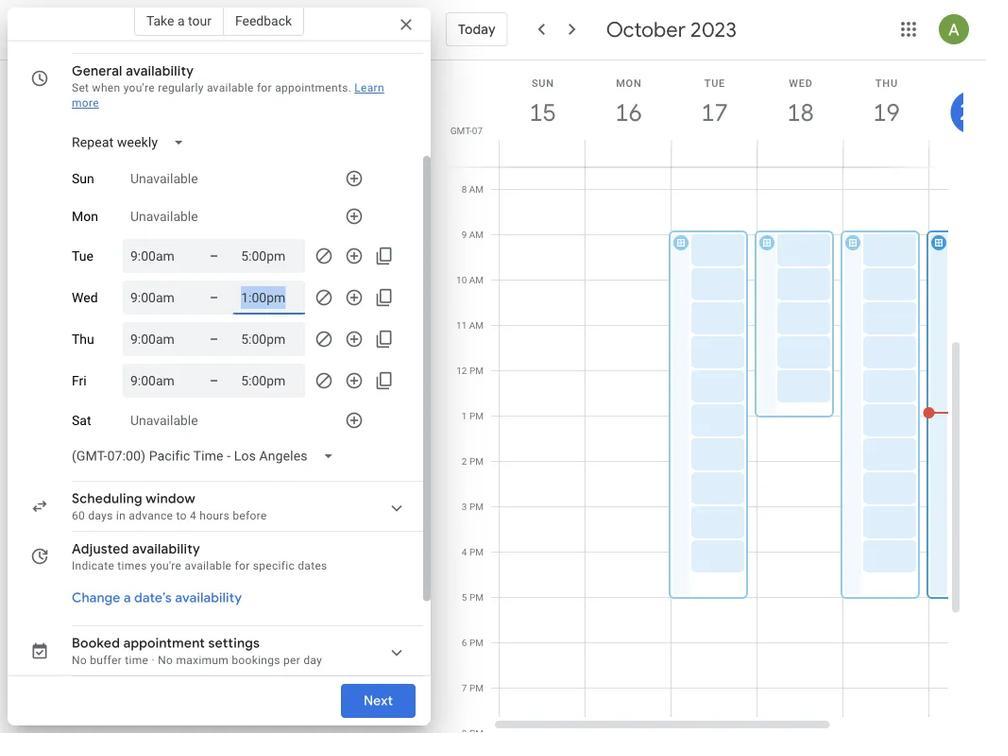 Task type: locate. For each thing, give the bounding box(es) containing it.
advance
[[129, 509, 173, 523]]

Start time on Fridays text field
[[130, 369, 187, 392]]

for left appointments.
[[257, 81, 272, 94]]

thu left start time on thursdays 'text field'
[[72, 331, 94, 347]]

0 vertical spatial available
[[207, 81, 254, 94]]

2 – from the top
[[210, 290, 218, 305]]

grid
[[438, 60, 987, 733]]

thu for thu 19
[[876, 77, 899, 89]]

0 horizontal spatial tue
[[72, 248, 93, 264]]

18 column header
[[757, 60, 844, 167]]

available
[[207, 81, 254, 94], [185, 559, 232, 573]]

no
[[72, 654, 87, 667], [158, 654, 173, 667]]

12
[[457, 365, 467, 377]]

1 am from the top
[[469, 184, 484, 195]]

4 pm
[[462, 547, 484, 558]]

change
[[72, 590, 120, 607]]

indicate
[[72, 559, 114, 573]]

1 – from the top
[[210, 248, 218, 264]]

a left the date's
[[124, 590, 131, 607]]

adjusted
[[72, 541, 129, 558]]

general availability
[[72, 62, 194, 79]]

0 horizontal spatial sun
[[72, 171, 94, 186]]

Start time on Wednesdays text field
[[130, 286, 187, 309]]

0 vertical spatial tue
[[705, 77, 726, 89]]

sun
[[532, 77, 555, 89], [72, 171, 94, 186]]

sun down more
[[72, 171, 94, 186]]

5 pm from the top
[[470, 547, 484, 558]]

0 horizontal spatial fri
[[72, 373, 87, 389]]

pm for 2 pm
[[470, 456, 484, 467]]

1 horizontal spatial thu
[[876, 77, 899, 89]]

fri up the sat
[[72, 373, 87, 389]]

– left end time on fridays text field
[[210, 373, 218, 388]]

4 am from the top
[[469, 320, 484, 331]]

3 am from the top
[[469, 275, 484, 286]]

sunday, october 15 element
[[521, 91, 565, 134]]

specific
[[253, 559, 295, 573]]

7 pm
[[462, 683, 484, 694]]

7 pm from the top
[[470, 637, 484, 649]]

wed inside wed 18
[[789, 77, 813, 89]]

you're inside adjusted availability indicate times you're available for specific dates
[[150, 559, 182, 573]]

you're up the change a date's availability
[[150, 559, 182, 573]]

no down booked at the bottom
[[72, 654, 87, 667]]

before
[[233, 509, 267, 523]]

1 vertical spatial unavailable
[[130, 209, 198, 224]]

Start time on Thursdays text field
[[130, 328, 187, 351]]

booked appointment settings no buffer time · no maximum bookings per day
[[72, 635, 322, 667]]

0 vertical spatial mon
[[616, 77, 642, 89]]

0 horizontal spatial for
[[235, 559, 250, 573]]

a for take
[[178, 13, 185, 28]]

11 am
[[456, 320, 484, 331]]

4
[[190, 509, 197, 523], [462, 547, 467, 558]]

mon 16
[[614, 77, 642, 128]]

None field
[[64, 15, 180, 49], [64, 126, 200, 160], [64, 439, 349, 473], [64, 15, 180, 49], [64, 126, 200, 160], [64, 439, 349, 473]]

1 horizontal spatial fri
[[964, 77, 982, 89]]

2 vertical spatial availability
[[175, 590, 242, 607]]

2
[[462, 456, 467, 467]]

1 vertical spatial tue
[[72, 248, 93, 264]]

–
[[210, 248, 218, 264], [210, 290, 218, 305], [210, 331, 218, 347], [210, 373, 218, 388]]

am right the 9
[[469, 229, 484, 240]]

am
[[469, 184, 484, 195], [469, 229, 484, 240], [469, 275, 484, 286], [469, 320, 484, 331]]

8 am
[[462, 184, 484, 195]]

– for tue
[[210, 248, 218, 264]]

pm for 6 pm
[[470, 637, 484, 649]]

1 horizontal spatial 4
[[462, 547, 467, 558]]

1 horizontal spatial no
[[158, 654, 173, 667]]

6 pm from the top
[[470, 592, 484, 603]]

16 column header
[[585, 60, 672, 167]]

1 horizontal spatial mon
[[616, 77, 642, 89]]

next button
[[341, 678, 416, 724]]

1 horizontal spatial wed
[[789, 77, 813, 89]]

pm right 1
[[470, 411, 484, 422]]

wed 18
[[786, 77, 813, 128]]

tue left start time on tuesdays text field
[[72, 248, 93, 264]]

0 horizontal spatial 4
[[190, 509, 197, 523]]

fri right thu 19
[[964, 77, 982, 89]]

tue inside tue 17
[[705, 77, 726, 89]]

1 vertical spatial sun
[[72, 171, 94, 186]]

sun inside 'sun 15'
[[532, 77, 555, 89]]

sun up sunday, october 15 element
[[532, 77, 555, 89]]

available inside adjusted availability indicate times you're available for specific dates
[[185, 559, 232, 573]]

0 vertical spatial a
[[178, 13, 185, 28]]

– for fri
[[210, 373, 218, 388]]

unavailable
[[130, 171, 198, 186], [130, 209, 198, 224], [130, 413, 198, 428]]

4 – from the top
[[210, 373, 218, 388]]

thu up thursday, october 19 element
[[876, 77, 899, 89]]

4 up 5
[[462, 547, 467, 558]]

wednesday, october 18 element
[[779, 91, 823, 134]]

– right start time on thursdays 'text field'
[[210, 331, 218, 347]]

0 vertical spatial you're
[[123, 81, 155, 94]]

Start time on Tuesdays text field
[[130, 245, 187, 267]]

feedback
[[235, 13, 292, 28]]

pm for 7 pm
[[470, 683, 484, 694]]

0 vertical spatial wed
[[789, 77, 813, 89]]

1 horizontal spatial a
[[178, 13, 185, 28]]

available right regularly
[[207, 81, 254, 94]]

availability down to
[[132, 541, 200, 558]]

2023
[[691, 16, 737, 43]]

1 vertical spatial 4
[[462, 547, 467, 558]]

1 no from the left
[[72, 654, 87, 667]]

am right 10
[[469, 275, 484, 286]]

1 vertical spatial availability
[[132, 541, 200, 558]]

change a date's availability button
[[64, 581, 250, 615]]

set when you're regularly available for appointments.
[[72, 81, 352, 94]]

to
[[176, 509, 187, 523]]

tue
[[705, 77, 726, 89], [72, 248, 93, 264]]

0 vertical spatial for
[[257, 81, 272, 94]]

4 right to
[[190, 509, 197, 523]]

1 pm from the top
[[470, 365, 484, 377]]

– right start time on tuesdays text field
[[210, 248, 218, 264]]

today
[[458, 21, 496, 38]]

10
[[456, 275, 467, 286]]

pm up 5 pm
[[470, 547, 484, 558]]

– right start time on wednesdays text field
[[210, 290, 218, 305]]

sun 15
[[528, 77, 555, 128]]

3 pm from the top
[[470, 456, 484, 467]]

17
[[700, 97, 727, 128]]

1 unavailable from the top
[[130, 171, 198, 186]]

you're down general availability
[[123, 81, 155, 94]]

adjusted availability indicate times you're available for specific dates
[[72, 541, 327, 573]]

tue for tue 17
[[705, 77, 726, 89]]

1 vertical spatial you're
[[150, 559, 182, 573]]

0 vertical spatial sun
[[532, 77, 555, 89]]

for left specific
[[235, 559, 250, 573]]

1 horizontal spatial sun
[[532, 77, 555, 89]]

mon inside mon 16
[[616, 77, 642, 89]]

take a tour
[[146, 13, 212, 28]]

pm for 3 pm
[[470, 501, 484, 513]]

pm right 3
[[470, 501, 484, 513]]

0 horizontal spatial a
[[124, 590, 131, 607]]

pm right 7
[[470, 683, 484, 694]]

0 horizontal spatial no
[[72, 654, 87, 667]]

3 – from the top
[[210, 331, 218, 347]]

pm right 2
[[470, 456, 484, 467]]

1 horizontal spatial tue
[[705, 77, 726, 89]]

1
[[462, 411, 467, 422]]

thu 19
[[872, 77, 899, 128]]

wed up wednesday, october 18 element at top right
[[789, 77, 813, 89]]

6 pm
[[462, 637, 484, 649]]

sun for sun
[[72, 171, 94, 186]]

no right ·
[[158, 654, 173, 667]]

4 inside grid
[[462, 547, 467, 558]]

9 am
[[462, 229, 484, 240]]

2 am from the top
[[469, 229, 484, 240]]

0 vertical spatial thu
[[876, 77, 899, 89]]

availability up regularly
[[126, 62, 194, 79]]

availability down adjusted availability indicate times you're available for specific dates
[[175, 590, 242, 607]]

available down the hours
[[185, 559, 232, 573]]

8 pm from the top
[[470, 683, 484, 694]]

2 pm from the top
[[470, 411, 484, 422]]

a inside button
[[124, 590, 131, 607]]

1 vertical spatial available
[[185, 559, 232, 573]]

booked
[[72, 635, 120, 652]]

tuesday, october 17 element
[[693, 91, 737, 134]]

unavailable for sun
[[130, 171, 198, 186]]

availability inside adjusted availability indicate times you're available for specific dates
[[132, 541, 200, 558]]

pm right 12
[[470, 365, 484, 377]]

1 vertical spatial a
[[124, 590, 131, 607]]

2 unavailable from the top
[[130, 209, 198, 224]]

0 vertical spatial 4
[[190, 509, 197, 523]]

availability for adjusted
[[132, 541, 200, 558]]

16
[[614, 97, 641, 128]]

1 vertical spatial fri
[[72, 373, 87, 389]]

7
[[462, 683, 467, 694]]

hours
[[200, 509, 230, 523]]

2 vertical spatial unavailable
[[130, 413, 198, 428]]

mon for mon
[[72, 209, 98, 224]]

mon for mon 16
[[616, 77, 642, 89]]

availability inside button
[[175, 590, 242, 607]]

0 vertical spatial unavailable
[[130, 171, 198, 186]]

0 vertical spatial fri
[[964, 77, 982, 89]]

1 vertical spatial thu
[[72, 331, 94, 347]]

4 pm from the top
[[470, 501, 484, 513]]

0 vertical spatial availability
[[126, 62, 194, 79]]

1 vertical spatial for
[[235, 559, 250, 573]]

1 vertical spatial mon
[[72, 209, 98, 224]]

fri column header
[[929, 60, 987, 167]]

thu
[[876, 77, 899, 89], [72, 331, 94, 347]]

learn more
[[72, 81, 384, 110]]

0 horizontal spatial thu
[[72, 331, 94, 347]]

a left tour
[[178, 13, 185, 28]]

wed left start time on wednesdays text field
[[72, 290, 98, 305]]

availability
[[126, 62, 194, 79], [132, 541, 200, 558], [175, 590, 242, 607]]

tue up tuesday, october 17 element
[[705, 77, 726, 89]]

End time on Fridays text field
[[241, 369, 298, 392]]

a inside button
[[178, 13, 185, 28]]

learn
[[355, 81, 384, 94]]

take a tour button
[[134, 6, 224, 36]]

0 horizontal spatial mon
[[72, 209, 98, 224]]

12 pm
[[457, 365, 484, 377]]

5 pm
[[462, 592, 484, 603]]

thu inside thu 19
[[876, 77, 899, 89]]

change a date's availability
[[72, 590, 242, 607]]

window
[[146, 490, 195, 507]]

sat
[[72, 413, 91, 428]]

pm for 12 pm
[[470, 365, 484, 377]]

3 unavailable from the top
[[130, 413, 198, 428]]

date's
[[134, 590, 172, 607]]

pm for 4 pm
[[470, 547, 484, 558]]

am right 11
[[469, 320, 484, 331]]

0 horizontal spatial wed
[[72, 290, 98, 305]]

pm right 5
[[470, 592, 484, 603]]

am right 8 on the top left of page
[[469, 184, 484, 195]]

1 vertical spatial wed
[[72, 290, 98, 305]]

for
[[257, 81, 272, 94], [235, 559, 250, 573]]

settings
[[208, 635, 260, 652]]

pm right 6 at the left of page
[[470, 637, 484, 649]]



Task type: describe. For each thing, give the bounding box(es) containing it.
appointments.
[[275, 81, 352, 94]]

availability for general
[[126, 62, 194, 79]]

15
[[528, 97, 555, 128]]

buffer
[[90, 654, 122, 667]]

2 no from the left
[[158, 654, 173, 667]]

thu for thu
[[72, 331, 94, 347]]

appointment
[[123, 635, 205, 652]]

in
[[116, 509, 126, 523]]

1 horizontal spatial for
[[257, 81, 272, 94]]

october
[[606, 16, 686, 43]]

3 pm
[[462, 501, 484, 513]]

pm for 1 pm
[[470, 411, 484, 422]]

day
[[304, 654, 322, 667]]

grid containing 15
[[438, 60, 987, 733]]

fri inside column header
[[964, 77, 982, 89]]

dates
[[298, 559, 327, 573]]

1 pm
[[462, 411, 484, 422]]

set
[[72, 81, 89, 94]]

07
[[472, 125, 483, 136]]

am for 9 am
[[469, 229, 484, 240]]

days
[[88, 509, 113, 523]]

– for wed
[[210, 290, 218, 305]]

sun for sun 15
[[532, 77, 555, 89]]

am for 10 am
[[469, 275, 484, 286]]

wed for wed 18
[[789, 77, 813, 89]]

pm for 5 pm
[[470, 592, 484, 603]]

thursday, october 19 element
[[865, 91, 909, 134]]

when
[[92, 81, 120, 94]]

60
[[72, 509, 85, 523]]

18
[[786, 97, 813, 128]]

learn more link
[[72, 81, 384, 110]]

5
[[462, 592, 467, 603]]

tour
[[188, 13, 212, 28]]

3
[[462, 501, 467, 513]]

more
[[72, 96, 99, 110]]

15 column header
[[499, 60, 586, 167]]

End time on Wednesdays text field
[[241, 286, 298, 309]]

take
[[146, 13, 174, 28]]

monday, october 16 element
[[607, 91, 651, 134]]

11
[[456, 320, 467, 331]]

unavailable for sat
[[130, 413, 198, 428]]

End time on Tuesdays text field
[[241, 245, 298, 267]]

tue for tue
[[72, 248, 93, 264]]

per
[[283, 654, 301, 667]]

wed for wed
[[72, 290, 98, 305]]

17 column header
[[671, 60, 758, 167]]

a for change
[[124, 590, 131, 607]]

2 pm
[[462, 456, 484, 467]]

unavailable for mon
[[130, 209, 198, 224]]

general
[[72, 62, 123, 79]]

9
[[462, 229, 467, 240]]

am for 11 am
[[469, 320, 484, 331]]

19
[[872, 97, 899, 128]]

today button
[[446, 7, 508, 52]]

·
[[152, 654, 155, 667]]

for inside adjusted availability indicate times you're available for specific dates
[[235, 559, 250, 573]]

tue 17
[[700, 77, 727, 128]]

times
[[117, 559, 147, 573]]

4 inside scheduling window 60 days in advance to 4 hours before
[[190, 509, 197, 523]]

maximum
[[176, 654, 229, 667]]

regularly
[[158, 81, 204, 94]]

bookings
[[232, 654, 280, 667]]

– for thu
[[210, 331, 218, 347]]

october 2023
[[606, 16, 737, 43]]

time
[[125, 654, 149, 667]]

scheduling window 60 days in advance to 4 hours before
[[72, 490, 267, 523]]

next
[[364, 693, 393, 710]]

gmt-
[[451, 125, 472, 136]]

19 column header
[[843, 60, 930, 167]]

6
[[462, 637, 467, 649]]

gmt-07
[[451, 125, 483, 136]]

10 am
[[456, 275, 484, 286]]

8
[[462, 184, 467, 195]]

scheduling
[[72, 490, 142, 507]]

End time on Thursdays text field
[[241, 328, 298, 351]]

feedback button
[[224, 6, 304, 36]]

am for 8 am
[[469, 184, 484, 195]]



Task type: vqa. For each thing, say whether or not it's contained in the screenshot.
Tue to the right
yes



